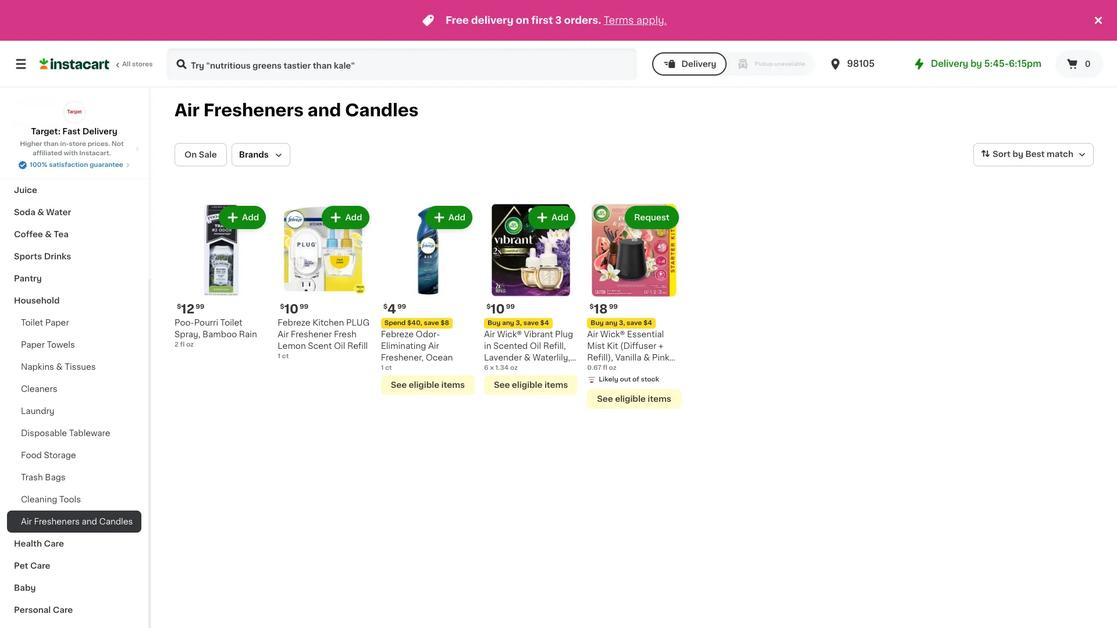 Task type: locate. For each thing, give the bounding box(es) containing it.
febreze for 10
[[278, 319, 311, 327]]

1 horizontal spatial oil
[[530, 342, 541, 351]]

buy any 3, save $4
[[488, 320, 549, 327], [591, 320, 652, 327]]

see eligible items for 4
[[391, 381, 465, 390]]

ct inside febreze odor- eliminating air freshener, ocean 1 ct
[[385, 365, 392, 371]]

see down freshener,
[[391, 381, 407, 390]]

water
[[46, 208, 71, 216]]

wick® for 18
[[600, 331, 625, 339]]

99 right 4
[[397, 304, 406, 310]]

delivery button
[[652, 52, 727, 76]]

1 vertical spatial and
[[82, 518, 97, 526]]

see eligible items button down ocean
[[381, 376, 475, 395]]

febreze up lemon
[[278, 319, 311, 327]]

spend $40, save $8
[[384, 320, 449, 327]]

paper inside 'link'
[[21, 341, 45, 349]]

$40,
[[407, 320, 422, 327]]

0 horizontal spatial by
[[971, 59, 982, 68]]

coffee & tea
[[14, 230, 69, 239]]

99 inside $ 12 99
[[196, 304, 205, 310]]

4 $ from the left
[[590, 304, 594, 310]]

99 up febreze kitchen plug air freshener fresh lemon scent oil refill 1 ct
[[300, 304, 309, 310]]

1 vertical spatial febreze
[[381, 331, 414, 339]]

juice
[[14, 186, 37, 194]]

4 add from the left
[[552, 214, 569, 222]]

$ up poo-
[[177, 304, 181, 310]]

add
[[242, 214, 259, 222], [345, 214, 362, 222], [449, 214, 466, 222], [552, 214, 569, 222]]

2 add from the left
[[345, 214, 362, 222]]

add for third add button from the right
[[345, 214, 362, 222]]

& left pink
[[644, 354, 650, 362]]

air up health
[[21, 518, 32, 526]]

1.34
[[495, 365, 509, 371]]

see eligible items for 18
[[597, 395, 671, 403]]

add for fourth add button
[[552, 214, 569, 222]]

buy any 3, save $4 up "vibrant"
[[488, 320, 549, 327]]

air up mist
[[587, 331, 598, 339]]

5 $ from the left
[[383, 304, 388, 310]]

add for second add button from the right
[[449, 214, 466, 222]]

eligible
[[512, 381, 543, 389], [409, 381, 439, 390], [615, 395, 646, 403]]

99 right 12
[[196, 304, 205, 310]]

toilet up bamboo
[[220, 319, 243, 327]]

0
[[1085, 60, 1091, 68]]

1 vertical spatial care
[[30, 562, 50, 570]]

any down $ 18 99
[[605, 320, 618, 327]]

see eligible items down air wick® vibrant plug in scented oil refill, lavender & waterlily, air freshener
[[494, 381, 568, 389]]

99
[[196, 304, 205, 310], [300, 304, 309, 310], [506, 304, 515, 310], [609, 304, 618, 310], [397, 304, 406, 310]]

1 10 from the left
[[284, 303, 298, 316]]

0 vertical spatial and
[[308, 102, 341, 119]]

0 horizontal spatial freshener
[[291, 331, 332, 339]]

lavender
[[484, 354, 522, 362]]

instacart logo image
[[40, 57, 109, 71]]

buy up in
[[488, 320, 501, 327]]

0 horizontal spatial oz
[[186, 342, 194, 348]]

likely out of stock
[[599, 377, 659, 383]]

$ 4 99
[[383, 303, 406, 316]]

$ up in
[[486, 304, 491, 310]]

0 vertical spatial febreze
[[278, 319, 311, 327]]

1 horizontal spatial see eligible items button
[[484, 376, 578, 395]]

tissues
[[65, 363, 96, 371]]

paper up the 'towels' at the left bottom of the page
[[45, 319, 69, 327]]

1 horizontal spatial febreze
[[381, 331, 414, 339]]

3, up scented
[[516, 320, 522, 327]]

None search field
[[166, 48, 637, 80]]

99 inside $ 18 99
[[609, 304, 618, 310]]

1 horizontal spatial see eligible items
[[494, 381, 568, 389]]

febreze inside febreze kitchen plug air freshener fresh lemon scent oil refill 1 ct
[[278, 319, 311, 327]]

scent
[[308, 342, 332, 351]]

air
[[175, 102, 200, 119], [278, 331, 289, 339], [484, 331, 495, 339], [587, 331, 598, 339], [428, 342, 439, 351], [484, 366, 495, 374], [622, 366, 633, 374], [21, 518, 32, 526]]

1 buy from the left
[[488, 320, 501, 327]]

0 horizontal spatial save
[[424, 320, 439, 327]]

0 horizontal spatial ct
[[282, 353, 289, 360]]

air up ocean
[[428, 342, 439, 351]]

ct
[[282, 353, 289, 360], [385, 365, 392, 371]]

0 vertical spatial ct
[[282, 353, 289, 360]]

99 right 18
[[609, 304, 618, 310]]

air inside febreze kitchen plug air freshener fresh lemon scent oil refill 1 ct
[[278, 331, 289, 339]]

oil down fresh
[[334, 342, 345, 351]]

cheese
[[14, 164, 46, 172]]

10
[[284, 303, 298, 316], [491, 303, 505, 316]]

1 horizontal spatial oz
[[510, 365, 518, 371]]

items down waterlily,
[[545, 381, 568, 389]]

99 inside $ 4 99
[[397, 304, 406, 310]]

2 10 from the left
[[491, 303, 505, 316]]

2 vertical spatial care
[[53, 606, 73, 615]]

febreze for spend $40, save $8
[[381, 331, 414, 339]]

fresheners down 'cleaning tools'
[[34, 518, 80, 526]]

delivery
[[931, 59, 969, 68], [682, 60, 717, 68], [82, 127, 117, 136]]

by for sort
[[1013, 150, 1024, 158]]

0 horizontal spatial candles
[[99, 518, 133, 526]]

see eligible items button
[[484, 376, 578, 395], [381, 376, 475, 395], [587, 389, 681, 409]]

seafood
[[46, 76, 81, 84]]

by right sort
[[1013, 150, 1024, 158]]

3 add from the left
[[449, 214, 466, 222]]

0 horizontal spatial $ 10 99
[[280, 303, 309, 316]]

0 horizontal spatial 3,
[[516, 320, 522, 327]]

1 horizontal spatial paper
[[45, 319, 69, 327]]

$ up lemon
[[280, 304, 284, 310]]

$ up spend
[[383, 304, 388, 310]]

kit
[[607, 342, 618, 351]]

likely
[[599, 377, 618, 383]]

1 horizontal spatial buy any 3, save $4
[[591, 320, 652, 327]]

0 horizontal spatial oil
[[334, 342, 345, 351]]

fl right 2
[[180, 342, 185, 348]]

out
[[620, 377, 631, 383]]

$ inside $ 4 99
[[383, 304, 388, 310]]

buy down 18
[[591, 320, 604, 327]]

1 vertical spatial fl
[[603, 365, 607, 371]]

freshener up scent
[[291, 331, 332, 339]]

0 horizontal spatial buy
[[488, 320, 501, 327]]

$ for febreze odor- eliminating air freshener, ocean
[[383, 304, 388, 310]]

0 vertical spatial 1
[[278, 353, 281, 360]]

& down scented
[[524, 354, 531, 362]]

any up scented
[[502, 320, 514, 327]]

not
[[112, 141, 124, 147]]

& inside air wick® essential mist kit (diffuser + refill), vanilla & pink papaya, air freshener
[[644, 354, 650, 362]]

in
[[484, 342, 491, 351]]

household
[[14, 297, 60, 305]]

$ for air wick® essential mist kit (diffuser + refill), vanilla & pink papaya, air freshener
[[590, 304, 594, 310]]

1 product group from the left
[[175, 204, 268, 350]]

freshener inside febreze kitchen plug air freshener fresh lemon scent oil refill 1 ct
[[291, 331, 332, 339]]

$ for air wick® vibrant plug in scented oil refill, lavender & waterlily, air freshener
[[486, 304, 491, 310]]

1 toilet from the left
[[21, 319, 43, 327]]

2 horizontal spatial see eligible items button
[[587, 389, 681, 409]]

eligible for 18
[[615, 395, 646, 403]]

see eligible items down ocean
[[391, 381, 465, 390]]

1 horizontal spatial air fresheners and candles
[[175, 102, 419, 119]]

household link
[[7, 290, 141, 312]]

care
[[44, 540, 64, 548], [30, 562, 50, 570], [53, 606, 73, 615]]

than
[[44, 141, 59, 147]]

2 oil from the left
[[530, 342, 541, 351]]

2 3, from the left
[[619, 320, 625, 327]]

care right health
[[44, 540, 64, 548]]

0 vertical spatial candles
[[345, 102, 419, 119]]

0 vertical spatial care
[[44, 540, 64, 548]]

$4 for 18
[[644, 320, 652, 327]]

eligible down 6 x 1.34 oz
[[512, 381, 543, 389]]

wick® inside air wick® essential mist kit (diffuser + refill), vanilla & pink papaya, air freshener
[[600, 331, 625, 339]]

by inside field
[[1013, 150, 1024, 158]]

freshener
[[291, 331, 332, 339], [497, 366, 538, 374], [635, 366, 676, 374]]

oil down "vibrant"
[[530, 342, 541, 351]]

$ 10 99 up lemon
[[280, 303, 309, 316]]

fast
[[62, 127, 80, 136]]

candles down search "field"
[[345, 102, 419, 119]]

2 horizontal spatial delivery
[[931, 59, 969, 68]]

6
[[484, 365, 489, 371]]

1 horizontal spatial save
[[524, 320, 539, 327]]

meat & seafood link
[[7, 69, 141, 91]]

1 add button from the left
[[220, 207, 265, 228]]

1 horizontal spatial buy
[[591, 320, 604, 327]]

paper up napkins
[[21, 341, 45, 349]]

0 vertical spatial by
[[971, 59, 982, 68]]

oil
[[334, 342, 345, 351], [530, 342, 541, 351]]

1 horizontal spatial ct
[[385, 365, 392, 371]]

$ 12 99
[[177, 303, 205, 316]]

2 99 from the left
[[300, 304, 309, 310]]

1 horizontal spatial 3,
[[619, 320, 625, 327]]

1 vertical spatial air fresheners and candles
[[21, 518, 133, 526]]

rain
[[239, 331, 257, 339]]

ct down freshener,
[[385, 365, 392, 371]]

0 horizontal spatial see
[[391, 381, 407, 390]]

0 horizontal spatial and
[[82, 518, 97, 526]]

febreze down spend
[[381, 331, 414, 339]]

2 $4 from the left
[[644, 320, 652, 327]]

1 horizontal spatial freshener
[[497, 366, 538, 374]]

tea
[[54, 230, 69, 239]]

$4 up 'essential'
[[644, 320, 652, 327]]

see eligible items button down of
[[587, 389, 681, 409]]

0 horizontal spatial fresheners
[[34, 518, 80, 526]]

1 horizontal spatial 1
[[381, 365, 384, 371]]

1 vertical spatial ct
[[385, 365, 392, 371]]

product group containing 12
[[175, 204, 268, 350]]

any for 18
[[605, 320, 618, 327]]

papaya,
[[587, 366, 620, 374]]

buy any 3, save $4 down $ 18 99
[[591, 320, 652, 327]]

air fresheners and candles up brands dropdown button
[[175, 102, 419, 119]]

0 vertical spatial air fresheners and candles
[[175, 102, 419, 119]]

2 any from the left
[[605, 320, 618, 327]]

1 horizontal spatial 10
[[491, 303, 505, 316]]

1 $ from the left
[[177, 304, 181, 310]]

2 save from the left
[[627, 320, 642, 327]]

fresheners up 'brands'
[[204, 102, 304, 119]]

on
[[516, 16, 529, 25]]

personal care
[[14, 606, 73, 615]]

0 horizontal spatial see eligible items button
[[381, 376, 475, 395]]

0 horizontal spatial eligible
[[409, 381, 439, 390]]

by left 5:45-
[[971, 59, 982, 68]]

(diffuser
[[620, 342, 657, 351]]

oz right 1.34
[[510, 365, 518, 371]]

0 horizontal spatial wick®
[[497, 331, 522, 339]]

1 horizontal spatial wick®
[[600, 331, 625, 339]]

2 horizontal spatial oz
[[609, 365, 617, 371]]

on
[[184, 151, 197, 159]]

1 horizontal spatial $ 10 99
[[486, 303, 515, 316]]

$
[[177, 304, 181, 310], [280, 304, 284, 310], [486, 304, 491, 310], [590, 304, 594, 310], [383, 304, 388, 310]]

3 product group from the left
[[381, 204, 475, 395]]

2 buy from the left
[[591, 320, 604, 327]]

items down stock in the right bottom of the page
[[648, 395, 671, 403]]

wick® inside air wick® vibrant plug in scented oil refill, lavender & waterlily, air freshener
[[497, 331, 522, 339]]

see eligible items button down air wick® vibrant plug in scented oil refill, lavender & waterlily, air freshener
[[484, 376, 578, 395]]

limited time offer region
[[0, 0, 1092, 41]]

cleaning
[[21, 496, 57, 504]]

98105 button
[[829, 48, 899, 80]]

0 horizontal spatial any
[[502, 320, 514, 327]]

1 vertical spatial by
[[1013, 150, 1024, 158]]

eligible down ocean
[[409, 381, 439, 390]]

0 horizontal spatial items
[[441, 381, 465, 390]]

eligible down "likely out of stock"
[[615, 395, 646, 403]]

care for personal care
[[53, 606, 73, 615]]

1 horizontal spatial any
[[605, 320, 618, 327]]

plug
[[555, 331, 573, 339]]

save up odor-
[[424, 320, 439, 327]]

1 down freshener,
[[381, 365, 384, 371]]

$ 10 99 up scented
[[486, 303, 515, 316]]

trash bags
[[21, 474, 66, 482]]

freshener inside air wick® vibrant plug in scented oil refill, lavender & waterlily, air freshener
[[497, 366, 538, 374]]

care right pet
[[30, 562, 50, 570]]

0 horizontal spatial fl
[[180, 342, 185, 348]]

1 wick® from the left
[[497, 331, 522, 339]]

1 down lemon
[[278, 353, 281, 360]]

product group
[[175, 204, 268, 350], [278, 204, 372, 362], [381, 204, 475, 395], [484, 204, 578, 395], [587, 204, 681, 409]]

1 $ 10 99 from the left
[[280, 303, 309, 316]]

& left tissues
[[56, 363, 63, 371]]

1 save from the left
[[524, 320, 539, 327]]

1 any from the left
[[502, 320, 514, 327]]

freshener,
[[381, 354, 424, 362]]

2 $ 10 99 from the left
[[486, 303, 515, 316]]

1 horizontal spatial candles
[[345, 102, 419, 119]]

all
[[122, 61, 130, 68]]

2 horizontal spatial see eligible items
[[597, 395, 671, 403]]

0 horizontal spatial delivery
[[82, 127, 117, 136]]

3 99 from the left
[[506, 304, 515, 310]]

guarantee
[[90, 162, 123, 168]]

1 add from the left
[[242, 214, 259, 222]]

bakery
[[14, 142, 43, 150]]

ct inside febreze kitchen plug air freshener fresh lemon scent oil refill 1 ct
[[282, 353, 289, 360]]

0 vertical spatial fresheners
[[204, 102, 304, 119]]

see down likely
[[597, 395, 613, 403]]

1 horizontal spatial delivery
[[682, 60, 717, 68]]

wick® up kit
[[600, 331, 625, 339]]

1 horizontal spatial see
[[494, 381, 510, 389]]

health care link
[[7, 533, 141, 555]]

1 buy any 3, save $4 from the left
[[488, 320, 549, 327]]

3, up (diffuser
[[619, 320, 625, 327]]

delivery inside button
[[682, 60, 717, 68]]

sale
[[199, 151, 217, 159]]

ct down lemon
[[282, 353, 289, 360]]

disposable tableware
[[21, 429, 110, 438]]

2 wick® from the left
[[600, 331, 625, 339]]

see
[[494, 381, 510, 389], [391, 381, 407, 390], [597, 395, 613, 403]]

fl right 0.67
[[603, 365, 607, 371]]

99 up scented
[[506, 304, 515, 310]]

candles up health care link
[[99, 518, 133, 526]]

$ up mist
[[590, 304, 594, 310]]

any for 10
[[502, 320, 514, 327]]

meat & seafood
[[14, 76, 81, 84]]

items for 18
[[648, 395, 671, 403]]

toilet paper link
[[7, 312, 141, 334]]

save up "vibrant"
[[524, 320, 539, 327]]

2 buy any 3, save $4 from the left
[[591, 320, 652, 327]]

1 vertical spatial 1
[[381, 365, 384, 371]]

air left 1.34
[[484, 366, 495, 374]]

& for water
[[37, 208, 44, 216]]

save up 'essential'
[[627, 320, 642, 327]]

0 horizontal spatial toilet
[[21, 319, 43, 327]]

febreze inside febreze odor- eliminating air freshener, ocean 1 ct
[[381, 331, 414, 339]]

soda & water link
[[7, 201, 141, 223]]

see down 1.34
[[494, 381, 510, 389]]

1 horizontal spatial eligible
[[512, 381, 543, 389]]

store
[[69, 141, 86, 147]]

0 horizontal spatial buy any 3, save $4
[[488, 320, 549, 327]]

0 horizontal spatial 1
[[278, 353, 281, 360]]

5 product group from the left
[[587, 204, 681, 409]]

care down the "baby" link
[[53, 606, 73, 615]]

freshener down the lavender
[[497, 366, 538, 374]]

air fresheners and candles down cleaning tools 'link'
[[21, 518, 133, 526]]

0 horizontal spatial febreze
[[278, 319, 311, 327]]

2 horizontal spatial freshener
[[635, 366, 676, 374]]

1 horizontal spatial toilet
[[220, 319, 243, 327]]

items for 4
[[441, 381, 465, 390]]

coffee & tea link
[[7, 223, 141, 246]]

1 3, from the left
[[516, 320, 522, 327]]

see for 18
[[597, 395, 613, 403]]

care for pet care
[[30, 562, 50, 570]]

0 vertical spatial fl
[[180, 342, 185, 348]]

wick® up scented
[[497, 331, 522, 339]]

1
[[278, 353, 281, 360], [381, 365, 384, 371]]

10 up in
[[491, 303, 505, 316]]

10 up lemon
[[284, 303, 298, 316]]

febreze kitchen plug air freshener fresh lemon scent oil refill 1 ct
[[278, 319, 370, 360]]

see eligible items down of
[[597, 395, 671, 403]]

all stores link
[[40, 48, 154, 80]]

air fresheners and candles
[[175, 102, 419, 119], [21, 518, 133, 526]]

air up lemon
[[278, 331, 289, 339]]

freshener up stock in the right bottom of the page
[[635, 366, 676, 374]]

& for tissues
[[56, 363, 63, 371]]

affiliated
[[33, 150, 62, 157]]

3
[[555, 16, 562, 25]]

1 horizontal spatial $4
[[644, 320, 652, 327]]

target: fast delivery logo image
[[63, 101, 85, 123]]

target: fast delivery link
[[31, 101, 117, 137]]

5 99 from the left
[[397, 304, 406, 310]]

3 $ from the left
[[486, 304, 491, 310]]

1 99 from the left
[[196, 304, 205, 310]]

oz down spray,
[[186, 342, 194, 348]]

$4 up "vibrant"
[[540, 320, 549, 327]]

by for delivery
[[971, 59, 982, 68]]

1 oil from the left
[[334, 342, 345, 351]]

& right the "meat"
[[37, 76, 44, 84]]

1 horizontal spatial items
[[545, 381, 568, 389]]

see eligible items
[[494, 381, 568, 389], [391, 381, 465, 390], [597, 395, 671, 403]]

$ inside $ 18 99
[[590, 304, 594, 310]]

2 horizontal spatial eligible
[[615, 395, 646, 403]]

oz up likely
[[609, 365, 617, 371]]

0 horizontal spatial 10
[[284, 303, 298, 316]]

product group containing 18
[[587, 204, 681, 409]]

toilet down household at the top
[[21, 319, 43, 327]]

brands
[[239, 151, 269, 159]]

0 horizontal spatial see eligible items
[[391, 381, 465, 390]]

0 horizontal spatial air fresheners and candles
[[21, 518, 133, 526]]

2 toilet from the left
[[220, 319, 243, 327]]

2 horizontal spatial items
[[648, 395, 671, 403]]

1 vertical spatial candles
[[99, 518, 133, 526]]

2 horizontal spatial save
[[627, 320, 642, 327]]

2 horizontal spatial see
[[597, 395, 613, 403]]

3 save from the left
[[424, 320, 439, 327]]

& left tea
[[45, 230, 52, 239]]

1 $4 from the left
[[540, 320, 549, 327]]

& right soda on the top of the page
[[37, 208, 44, 216]]

1 vertical spatial paper
[[21, 341, 45, 349]]

tableware
[[69, 429, 110, 438]]

4 99 from the left
[[609, 304, 618, 310]]

4 add button from the left
[[530, 207, 575, 228]]

10 for buy any 3, save $4
[[491, 303, 505, 316]]

items down ocean
[[441, 381, 465, 390]]

0 horizontal spatial paper
[[21, 341, 45, 349]]

0 horizontal spatial $4
[[540, 320, 549, 327]]

pantry
[[14, 275, 42, 283]]

$ inside $ 12 99
[[177, 304, 181, 310]]

1 horizontal spatial by
[[1013, 150, 1024, 158]]



Task type: describe. For each thing, give the bounding box(es) containing it.
higher
[[20, 141, 42, 147]]

food storage link
[[7, 445, 141, 467]]

cream
[[29, 98, 57, 106]]

10 for febreze kitchen plug air freshener fresh lemon scent oil refill
[[284, 303, 298, 316]]

food
[[21, 452, 42, 460]]

delivery by 5:45-6:15pm link
[[912, 57, 1042, 71]]

oil inside febreze kitchen plug air freshener fresh lemon scent oil refill 1 ct
[[334, 342, 345, 351]]

0 button
[[1056, 50, 1103, 78]]

air wick® essential mist kit (diffuser + refill), vanilla & pink papaya, air freshener
[[587, 331, 676, 374]]

buy any 3, save $4 for 18
[[591, 320, 652, 327]]

target:
[[31, 127, 60, 136]]

baby
[[14, 584, 36, 592]]

waterlily,
[[533, 354, 570, 362]]

sports drinks
[[14, 253, 71, 261]]

mist
[[587, 342, 605, 351]]

paper towels
[[21, 341, 75, 349]]

orders.
[[564, 16, 601, 25]]

refill),
[[587, 354, 613, 362]]

+
[[659, 342, 664, 351]]

3 add button from the left
[[426, 207, 471, 228]]

with
[[64, 150, 78, 157]]

terms apply. link
[[604, 16, 667, 25]]

free delivery on first 3 orders. terms apply.
[[446, 16, 667, 25]]

oz inside poo-pourri toilet spray, bamboo rain 2 fl oz
[[186, 342, 194, 348]]

kitchen
[[313, 319, 344, 327]]

disposable
[[21, 429, 67, 438]]

fl inside poo-pourri toilet spray, bamboo rain 2 fl oz
[[180, 342, 185, 348]]

2 $ from the left
[[280, 304, 284, 310]]

stock
[[641, 377, 659, 383]]

delivery for delivery
[[682, 60, 717, 68]]

items for 10
[[545, 381, 568, 389]]

essential
[[627, 331, 664, 339]]

pet care
[[14, 562, 50, 570]]

bakery link
[[7, 135, 141, 157]]

sports drinks link
[[7, 246, 141, 268]]

personal care link
[[7, 599, 141, 621]]

3, for 18
[[619, 320, 625, 327]]

99 for febreze odor- eliminating air freshener, ocean
[[397, 304, 406, 310]]

product group containing 4
[[381, 204, 475, 395]]

1 horizontal spatial fresheners
[[204, 102, 304, 119]]

air up in
[[484, 331, 495, 339]]

laundry
[[21, 407, 54, 415]]

air up on
[[175, 102, 200, 119]]

on sale
[[184, 151, 217, 159]]

1 vertical spatial fresheners
[[34, 518, 80, 526]]

save for 10
[[524, 320, 539, 327]]

eligible for 10
[[512, 381, 543, 389]]

see for 10
[[494, 381, 510, 389]]

buy for 18
[[591, 320, 604, 327]]

3, for 10
[[516, 320, 522, 327]]

freshener inside air wick® essential mist kit (diffuser + refill), vanilla & pink papaya, air freshener
[[635, 366, 676, 374]]

health care
[[14, 540, 64, 548]]

0.67 fl oz
[[587, 365, 617, 371]]

of
[[633, 377, 639, 383]]

bamboo
[[202, 331, 237, 339]]

air up "likely out of stock"
[[622, 366, 633, 374]]

febreze odor- eliminating air freshener, ocean 1 ct
[[381, 331, 453, 371]]

see eligible items button for 10
[[484, 376, 578, 395]]

fresh
[[334, 331, 357, 339]]

pet
[[14, 562, 28, 570]]

brands button
[[231, 143, 290, 166]]

buy for 10
[[488, 320, 501, 327]]

99 for air wick® vibrant plug in scented oil refill, lavender & waterlily, air freshener
[[506, 304, 515, 310]]

1 horizontal spatial and
[[308, 102, 341, 119]]

target: fast delivery
[[31, 127, 117, 136]]

vanilla
[[615, 354, 642, 362]]

ice cream link
[[7, 91, 141, 113]]

paper towels link
[[7, 334, 141, 356]]

1 horizontal spatial fl
[[603, 365, 607, 371]]

pink
[[652, 354, 670, 362]]

2 add button from the left
[[323, 207, 368, 228]]

odor-
[[416, 331, 440, 339]]

$8
[[441, 320, 449, 327]]

bags
[[45, 474, 66, 482]]

free
[[446, 16, 469, 25]]

add for 4th add button from the right
[[242, 214, 259, 222]]

satisfaction
[[49, 162, 88, 168]]

baby link
[[7, 577, 141, 599]]

& for tea
[[45, 230, 52, 239]]

4 product group from the left
[[484, 204, 578, 395]]

oil inside air wick® vibrant plug in scented oil refill, lavender & waterlily, air freshener
[[530, 342, 541, 351]]

6 x 1.34 oz
[[484, 365, 518, 371]]

& for seafood
[[37, 76, 44, 84]]

instacart.
[[79, 150, 111, 157]]

$ 10 99 for febreze kitchen plug air freshener fresh lemon scent oil refill
[[280, 303, 309, 316]]

$ 10 99 for buy any 3, save $4
[[486, 303, 515, 316]]

$ 18 99
[[590, 303, 618, 316]]

1 inside febreze kitchen plug air freshener fresh lemon scent oil refill 1 ct
[[278, 353, 281, 360]]

coffee
[[14, 230, 43, 239]]

terms
[[604, 16, 634, 25]]

1 inside febreze odor- eliminating air freshener, ocean 1 ct
[[381, 365, 384, 371]]

sort
[[993, 150, 1011, 158]]

delivery for delivery by 5:45-6:15pm
[[931, 59, 969, 68]]

air inside febreze odor- eliminating air freshener, ocean 1 ct
[[428, 342, 439, 351]]

98105
[[847, 59, 875, 68]]

Best match Sort by field
[[974, 143, 1094, 166]]

toilet inside poo-pourri toilet spray, bamboo rain 2 fl oz
[[220, 319, 243, 327]]

cleaning tools link
[[7, 489, 141, 511]]

see eligible items button for 18
[[587, 389, 681, 409]]

0 vertical spatial paper
[[45, 319, 69, 327]]

air fresheners and candles inside air fresheners and candles link
[[21, 518, 133, 526]]

refill
[[347, 342, 368, 351]]

best match
[[1026, 150, 1074, 158]]

wick® for 10
[[497, 331, 522, 339]]

trash bags link
[[7, 467, 141, 489]]

2
[[175, 342, 179, 348]]

$4 for 10
[[540, 320, 549, 327]]

spray,
[[175, 331, 200, 339]]

lemon
[[278, 342, 306, 351]]

poo-pourri toilet spray, bamboo rain 2 fl oz
[[175, 319, 257, 348]]

air wick® vibrant plug in scented oil refill, lavender & waterlily, air freshener
[[484, 331, 573, 374]]

99 for air wick® essential mist kit (diffuser + refill), vanilla & pink papaya, air freshener
[[609, 304, 618, 310]]

napkins & tissues link
[[7, 356, 141, 378]]

2 product group from the left
[[278, 204, 372, 362]]

x
[[490, 365, 494, 371]]

drinks
[[44, 253, 71, 261]]

request
[[634, 214, 670, 222]]

request button
[[626, 207, 678, 228]]

Search field
[[168, 49, 636, 79]]

in-
[[60, 141, 69, 147]]

see for 4
[[391, 381, 407, 390]]

foods
[[44, 120, 70, 128]]

see eligible items for 10
[[494, 381, 568, 389]]

eligible for 4
[[409, 381, 439, 390]]

care for health care
[[44, 540, 64, 548]]

food storage
[[21, 452, 76, 460]]

save for 18
[[627, 320, 642, 327]]

buy any 3, save $4 for 10
[[488, 320, 549, 327]]

see eligible items button for 4
[[381, 376, 475, 395]]

vibrant
[[524, 331, 553, 339]]

& inside air wick® vibrant plug in scented oil refill, lavender & waterlily, air freshener
[[524, 354, 531, 362]]

health
[[14, 540, 42, 548]]

higher than in-store prices. not affiliated with instacart. link
[[9, 140, 139, 158]]

frozen
[[14, 120, 42, 128]]

service type group
[[652, 52, 815, 76]]

poo-
[[175, 319, 194, 327]]



Task type: vqa. For each thing, say whether or not it's contained in the screenshot.
Organic
no



